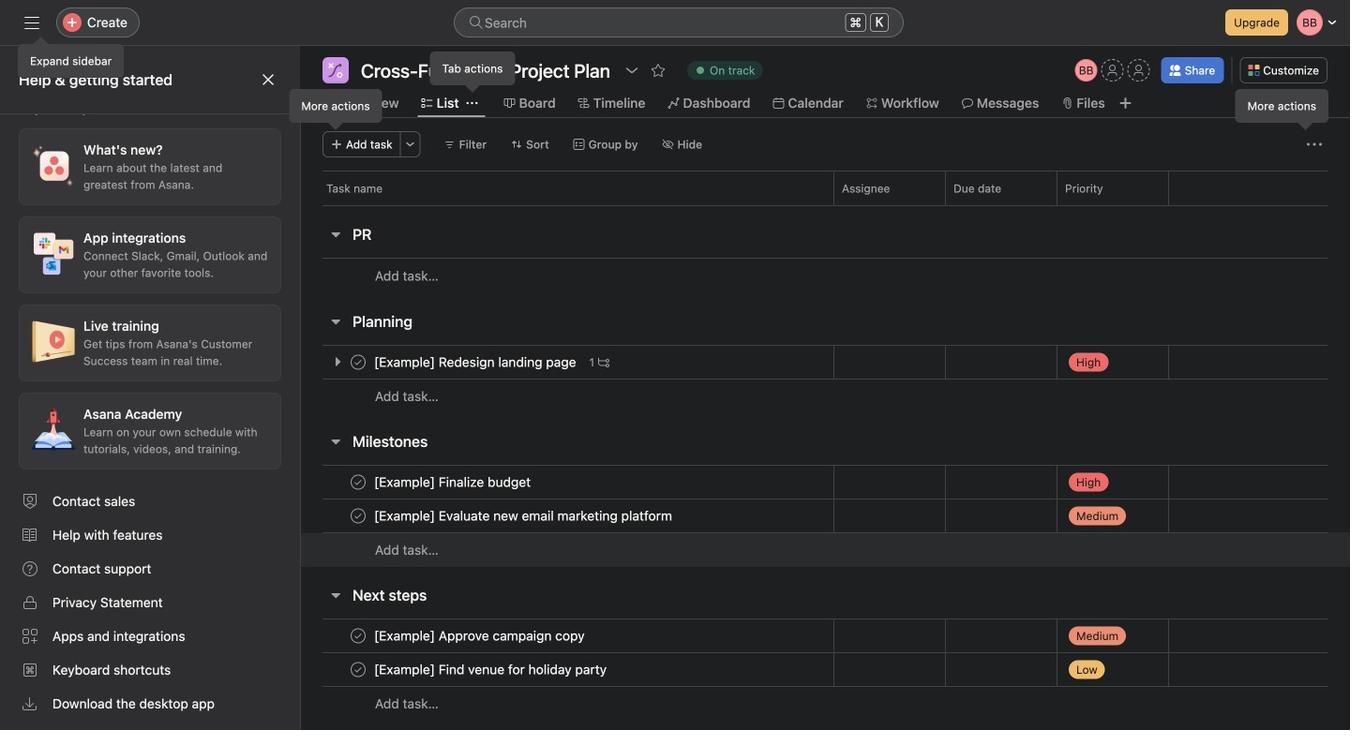 Task type: vqa. For each thing, say whether or not it's contained in the screenshot.
[Example] Evaluate New Email Marketing Platform 'cell'
yes



Task type: describe. For each thing, give the bounding box(es) containing it.
more actions image
[[1307, 137, 1322, 152]]

expand sidebar image
[[24, 15, 39, 30]]

[example] redesign landing page cell
[[300, 345, 834, 380]]

[example] approve campaign copy cell
[[300, 619, 834, 654]]

mark complete image inside [example] redesign landing page "cell"
[[347, 351, 369, 374]]

mark complete checkbox for [example] evaluate new email marketing platform cell
[[347, 505, 369, 528]]

1 subtask image
[[598, 357, 610, 368]]

mark complete checkbox for [example] find venue for holiday party cell
[[347, 659, 369, 681]]

1 collapse task list for this group image from the top
[[328, 227, 343, 242]]

add to starred image
[[651, 63, 666, 78]]

mark complete image for [example] find venue for holiday party cell
[[347, 659, 369, 681]]

mark complete checkbox for [example] finalize budget cell
[[347, 471, 369, 494]]

show options image
[[625, 63, 640, 78]]

header next steps tree grid
[[300, 619, 1350, 721]]

[example] evaluate new email marketing platform cell
[[300, 499, 834, 534]]

add tab image
[[1119, 96, 1134, 111]]

mark complete image
[[347, 471, 369, 494]]

header planning tree grid
[[300, 345, 1350, 414]]

collapse task list for this group image
[[328, 588, 343, 603]]

mark complete image for [example] evaluate new email marketing platform cell
[[347, 505, 369, 528]]

more actions image
[[405, 139, 416, 150]]

collapse task list for this group image for header planning tree grid
[[328, 314, 343, 329]]

expand subtask list for the task [example] redesign landing page image
[[330, 354, 345, 369]]

mark complete checkbox inside [example] redesign landing page "cell"
[[347, 351, 369, 374]]



Task type: locate. For each thing, give the bounding box(es) containing it.
3 mark complete image from the top
[[347, 625, 369, 648]]

tooltip up more actions image
[[1237, 90, 1328, 128]]

Mark complete checkbox
[[347, 625, 369, 648]]

2 vertical spatial collapse task list for this group image
[[328, 434, 343, 449]]

Search tasks, projects, and more text field
[[454, 8, 904, 38]]

tab actions image
[[467, 98, 478, 109]]

mark complete image inside [example] find venue for holiday party cell
[[347, 659, 369, 681]]

row
[[300, 171, 1350, 205], [323, 204, 1328, 206], [300, 258, 1350, 294], [300, 345, 1350, 380], [300, 379, 1350, 414], [300, 465, 1350, 500], [300, 499, 1350, 534], [300, 533, 1350, 567], [300, 619, 1350, 654], [300, 653, 1350, 687], [300, 686, 1350, 721]]

3 mark complete checkbox from the top
[[347, 505, 369, 528]]

task name text field inside [example] finalize budget cell
[[370, 473, 537, 492]]

3 task name text field from the top
[[370, 661, 613, 679]]

mark complete checkbox inside [example] finalize budget cell
[[347, 471, 369, 494]]

0 vertical spatial collapse task list for this group image
[[328, 227, 343, 242]]

mark complete image inside [example] evaluate new email marketing platform cell
[[347, 505, 369, 528]]

2 vertical spatial task name text field
[[370, 661, 613, 679]]

line_and_symbols image
[[328, 63, 343, 78]]

2 task name text field from the top
[[370, 627, 590, 646]]

Task name text field
[[370, 353, 582, 372], [370, 473, 537, 492]]

[example] find venue for holiday party cell
[[300, 653, 834, 687]]

None text field
[[356, 57, 615, 83]]

0 vertical spatial task name text field
[[370, 353, 582, 372]]

1 mark complete image from the top
[[347, 351, 369, 374]]

2 mark complete checkbox from the top
[[347, 471, 369, 494]]

4 mark complete checkbox from the top
[[347, 659, 369, 681]]

tooltip down line_and_symbols icon
[[290, 90, 381, 128]]

4 mark complete image from the top
[[347, 659, 369, 681]]

task name text field for mark complete icon inside the [example] approve campaign copy cell
[[370, 661, 613, 679]]

2 mark complete image from the top
[[347, 505, 369, 528]]

0 vertical spatial task name text field
[[370, 507, 678, 526]]

3 collapse task list for this group image from the top
[[328, 434, 343, 449]]

Task name text field
[[370, 507, 678, 526], [370, 627, 590, 646], [370, 661, 613, 679]]

mark complete image inside [example] approve campaign copy cell
[[347, 625, 369, 648]]

task name text field inside [example] redesign landing page "cell"
[[370, 353, 582, 372]]

task name text field inside [example] evaluate new email marketing platform cell
[[370, 507, 678, 526]]

1 vertical spatial task name text field
[[370, 473, 537, 492]]

task name text field up [example] find venue for holiday party cell
[[370, 627, 590, 646]]

task name text field inside [example] find venue for holiday party cell
[[370, 661, 613, 679]]

None field
[[454, 8, 904, 38]]

1 mark complete checkbox from the top
[[347, 351, 369, 374]]

task name text field down [example] approve campaign copy cell
[[370, 661, 613, 679]]

mark complete image for [example] approve campaign copy cell
[[347, 625, 369, 648]]

1 vertical spatial task name text field
[[370, 627, 590, 646]]

manage project members image
[[1075, 59, 1098, 82]]

header milestones tree grid
[[300, 465, 1350, 567]]

task name text field for mark complete image
[[370, 507, 678, 526]]

2 collapse task list for this group image from the top
[[328, 314, 343, 329]]

task name text field inside [example] approve campaign copy cell
[[370, 627, 590, 646]]

tooltip down "expand sidebar" 'image'
[[19, 39, 123, 77]]

Mark complete checkbox
[[347, 351, 369, 374], [347, 471, 369, 494], [347, 505, 369, 528], [347, 659, 369, 681]]

1 task name text field from the top
[[370, 507, 678, 526]]

close help & getting started image
[[261, 72, 276, 87]]

mark complete image
[[347, 351, 369, 374], [347, 505, 369, 528], [347, 625, 369, 648], [347, 659, 369, 681]]

[example] finalize budget cell
[[300, 465, 834, 500]]

mark complete checkbox inside [example] find venue for holiday party cell
[[347, 659, 369, 681]]

tooltip up "tab actions" 'icon'
[[431, 53, 514, 90]]

1 vertical spatial collapse task list for this group image
[[328, 314, 343, 329]]

task name text field down [example] finalize budget cell
[[370, 507, 678, 526]]

1 task name text field from the top
[[370, 353, 582, 372]]

collapse task list for this group image for header milestones tree grid
[[328, 434, 343, 449]]

mark complete checkbox inside [example] evaluate new email marketing platform cell
[[347, 505, 369, 528]]

2 task name text field from the top
[[370, 473, 537, 492]]

collapse task list for this group image
[[328, 227, 343, 242], [328, 314, 343, 329], [328, 434, 343, 449]]

tooltip
[[19, 39, 123, 77], [431, 53, 514, 90], [290, 90, 381, 128], [1237, 90, 1328, 128]]



